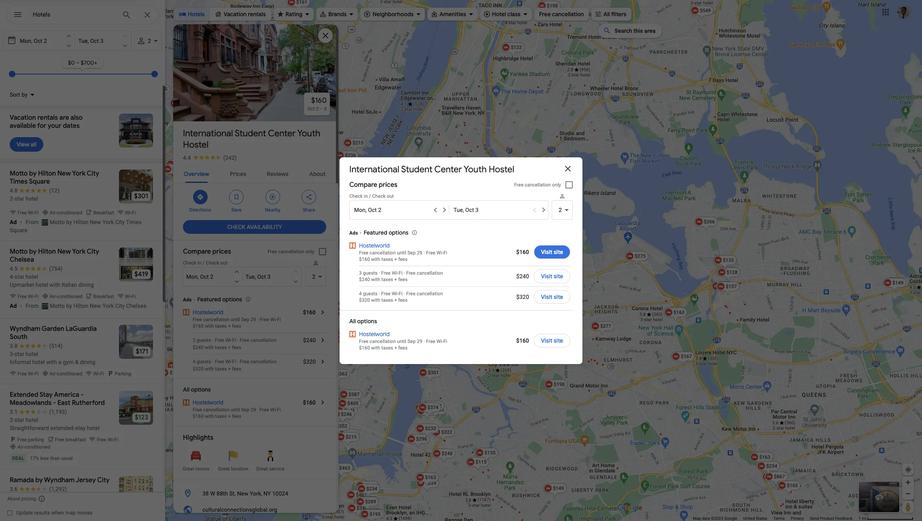 Task type: locate. For each thing, give the bounding box(es) containing it.
0 vertical spatial monday, october 2 to tuesday, october 3 group
[[3, 31, 132, 51]]

Update results when map moves checkbox
[[7, 508, 93, 518]]

1 horizontal spatial student
[[401, 164, 433, 175]]

location
[[231, 467, 248, 472]]

mon, inside international student center youth hostel 'main content'
[[186, 274, 199, 280]]

featured for more information about these ads image
[[197, 296, 221, 303]]

0 vertical spatial all options
[[350, 318, 377, 325]]

0 horizontal spatial 4
[[193, 359, 196, 365]]

1 horizontal spatial only
[[552, 182, 561, 188]]

out for more information about these ads image
[[221, 260, 228, 266]]

0 vertical spatial youth
[[298, 128, 321, 139]]

1 horizontal spatial ads
[[350, 230, 358, 236]]

1 horizontal spatial center
[[435, 164, 462, 175]]

fees inside 4 guests · free wi-fi · free cancellation $320 with taxes + fees
[[399, 298, 408, 303]]

$160 inside "$160 oct 2 – 3"
[[311, 96, 327, 105]]

0 vertical spatial featured
[[364, 229, 388, 236]]

1 vertical spatial out
[[221, 260, 228, 266]]

2 vertical spatial mon, oct 2
[[186, 274, 213, 280]]

4 inside 4 guests · free wi-fi · free cancellation $320 with taxes + fees
[[359, 291, 362, 297]]

about inside vacation rentals are also available for your dates main content
[[7, 497, 20, 502]]

vacation right hotels
[[224, 11, 247, 18]]

options
[[389, 229, 409, 236], [222, 296, 242, 303], [357, 318, 377, 325], [191, 386, 211, 394]]

3 inside 3 guests · free wi-fi · free cancellation $240 with taxes + fees
[[359, 270, 362, 276]]

tue, oct 3 inside international student center youth hostel dialog
[[454, 207, 479, 213]]

free cancellation only for guests group for more information about these ads icon
[[514, 182, 561, 188]]

242 reviews element
[[223, 155, 237, 161]]

Vacation rentals radio
[[210, 8, 271, 21]]

0 horizontal spatial featured
[[197, 296, 221, 303]]

wi-
[[437, 250, 444, 256], [392, 270, 399, 276], [392, 291, 399, 297], [270, 317, 277, 323], [226, 338, 232, 343], [437, 339, 444, 344], [226, 359, 232, 365], [270, 407, 277, 413]]

0 horizontal spatial mon, oct 2
[[20, 38, 47, 44]]

great left service
[[256, 467, 268, 472]]

1 horizontal spatial check in / check out group
[[350, 193, 549, 220]]

monday, october 2 to tuesday, october 3 group for check in / check out group for more information about these ads image
[[183, 267, 302, 287]]

toggle lodging type option group
[[174, 8, 271, 21]]

brands button
[[316, 5, 358, 23]]

free cancellation only for guests group for more information about these ads image
[[268, 249, 315, 255]]

highlights
[[183, 434, 213, 442]]

with inside 4 guests · free wi-fi · free cancellation $320 with taxes + fees
[[371, 298, 380, 303]]

results for hotels feed
[[0, 86, 165, 522]]

1 horizontal spatial prices
[[379, 181, 398, 189]]

0 vertical spatial out
[[387, 193, 394, 199]]

1 vertical spatial prices
[[213, 248, 231, 256]]

international
[[183, 128, 233, 139], [350, 164, 400, 175]]

1 vertical spatial guests group
[[305, 260, 326, 287]]

tue, inside international student center youth hostel dialog
[[454, 207, 464, 213]]

4 for 4 guests · free wi-fi · free cancellation $320 with taxes + fees
[[359, 291, 362, 297]]

in inside 'main content'
[[198, 260, 202, 266]]

4 visit site button from the top
[[534, 334, 571, 348]]

vacation for vacation rentals are also available for your dates
[[10, 114, 36, 122]]

2 vertical spatial tue, oct 3
[[246, 274, 271, 280]]

0 horizontal spatial tue,
[[78, 38, 89, 44]]

about
[[309, 171, 326, 178], [7, 497, 20, 502]]

out inside 'main content'
[[221, 260, 228, 266]]

$320
[[517, 294, 529, 300], [359, 298, 370, 303], [303, 359, 316, 365], [193, 367, 204, 372]]

0 vertical spatial international
[[183, 128, 233, 139]]

check in / check out inside international student center youth hostel 'main content'
[[183, 260, 228, 266]]

tue, oct 3 for monday, october 2 to tuesday, october 3 group inside international student center youth hostel dialog
[[454, 207, 479, 213]]

all options for more information about these ads image
[[183, 386, 211, 394]]

in for check in / check out group for more information about these ads image
[[198, 260, 202, 266]]

0 vertical spatial guests group
[[552, 193, 573, 220]]

0 horizontal spatial /
[[203, 260, 205, 266]]

1 horizontal spatial 4
[[359, 291, 362, 297]]

only for guests group for more information about these ads icon
[[552, 182, 561, 188]]

featured inside international student center youth hostel 'main content'
[[197, 296, 221, 303]]

rentals inside vacation rentals are also available for your dates
[[38, 114, 58, 122]]

out for more information about these ads icon
[[387, 193, 394, 199]]

out inside dialog
[[387, 193, 394, 199]]

featured options for more information about these ads image
[[197, 296, 242, 303]]

0 horizontal spatial center
[[268, 128, 296, 139]]


[[306, 193, 313, 202]]

site
[[554, 248, 564, 256], [554, 273, 564, 280], [554, 293, 564, 301], [554, 337, 564, 344]]

0 vertical spatial about
[[309, 171, 326, 178]]

all filters button
[[592, 5, 632, 23]]

free inside button
[[539, 11, 551, 18]]

2 horizontal spatial mon,
[[354, 207, 367, 213]]

footer containing map data ©2023 google
[[693, 516, 859, 522]]

mon, inside vacation rentals are also available for your dates main content
[[20, 38, 32, 44]]

guests up $320 with taxes + fees
[[197, 359, 211, 365]]

4 inside international student center youth hostel 'main content'
[[193, 359, 196, 365]]

1 vertical spatial 4
[[193, 359, 196, 365]]

1 horizontal spatial about
[[309, 171, 326, 178]]

mon, oct 2 inside international student center youth hostel 'main content'
[[186, 274, 213, 280]]

all options inside international student center youth hostel dialog
[[350, 318, 377, 325]]

2 button inside vacation rentals are also available for your dates main content
[[135, 31, 162, 51]]

ads for monday, october 2 to tuesday, october 3 group inside international student center youth hostel 'main content'
[[183, 297, 192, 303]]

check availability
[[227, 224, 282, 230]]

0 horizontal spatial hostel
[[183, 139, 209, 151]]

culturalconnectionsglobal.org link
[[173, 502, 336, 518]]

privacy button
[[791, 516, 804, 522]]

about for about pricing
[[7, 497, 20, 502]]

international student center youth hostel inside 'main content'
[[183, 128, 321, 151]]

set check out one day earlier image
[[122, 32, 129, 40]]

2 horizontal spatial tue,
[[454, 207, 464, 213]]

1 horizontal spatial vacation
[[224, 11, 247, 18]]

featured options left more information about these ads icon
[[364, 229, 409, 236]]

monday, october 2 to tuesday, october 3 group inside international student center youth hostel dialog
[[350, 200, 549, 220]]

tue, oct 3
[[78, 38, 103, 44], [454, 207, 479, 213], [246, 274, 271, 280]]

1 vertical spatial center
[[435, 164, 462, 175]]

monday, october 2 to tuesday, october 3 group
[[3, 31, 132, 51], [350, 200, 549, 220], [183, 267, 302, 287]]

2 visit hostelworld element from the top
[[540, 337, 565, 345]]

guests group
[[552, 193, 573, 220], [305, 260, 326, 287]]

wi- inside 4 guests · free wi-fi · free cancellation $320 with taxes + fees
[[392, 291, 399, 297]]

0 vertical spatial compare
[[350, 181, 378, 189]]

monday, october 2 to tuesday, october 3 group inside international student center youth hostel 'main content'
[[183, 267, 302, 287]]

0 horizontal spatial 2 button
[[135, 31, 162, 51]]

neighborhoods button
[[361, 5, 425, 23]]

3 site from the top
[[554, 293, 564, 301]]

tue, inside vacation rentals are also available for your dates main content
[[78, 38, 89, 44]]

featured left more information about these ads icon
[[364, 229, 388, 236]]

featured options for more information about these ads icon
[[364, 229, 409, 236]]

guests up 4 guests · free wi-fi · free cancellation $320 with taxes + fees
[[363, 270, 378, 276]]

2 – 3
[[316, 106, 327, 112]]

with
[[371, 257, 380, 262], [371, 277, 380, 283], [371, 298, 380, 303], [205, 324, 214, 329], [205, 345, 214, 351], [371, 345, 380, 351], [205, 367, 214, 372], [205, 414, 214, 420]]

1 vertical spatial visit hostelworld element
[[540, 337, 565, 345]]

4 guests · free wi-fi · free cancellation
[[193, 359, 277, 365]]

0 horizontal spatial only
[[306, 249, 315, 255]]

check availability link
[[183, 218, 326, 237]]

ny
[[264, 491, 271, 497]]

fees inside 3 guests · free wi-fi · free cancellation $240 with taxes + fees
[[399, 277, 408, 283]]

compare prices
[[350, 181, 398, 189], [183, 248, 231, 256]]

0 horizontal spatial prices
[[213, 248, 231, 256]]

prices for check in / check out group for more information about these ads image
[[213, 248, 231, 256]]

1 vertical spatial check in / check out group
[[183, 260, 302, 287]]

2 vertical spatial tue,
[[246, 274, 256, 280]]

/ inside international student center youth hostel 'main content'
[[203, 260, 205, 266]]

1 horizontal spatial hostel
[[489, 164, 515, 175]]

fi
[[444, 250, 448, 256], [399, 270, 403, 276], [399, 291, 403, 297], [277, 317, 281, 323], [232, 338, 236, 343], [444, 339, 448, 344], [232, 359, 236, 365], [277, 407, 281, 413]]

1 vertical spatial set check in one day later image
[[233, 278, 240, 286]]

check in / check out for more information about these ads icon check in / check out group
[[350, 193, 394, 199]]

1 site from the top
[[554, 248, 564, 256]]

tue, oct 3 for monday, october 2 to tuesday, october 3 group within vacation rentals are also available for your dates main content
[[78, 38, 103, 44]]

1 visit hostelworld element from the top
[[540, 248, 565, 256]]

all
[[604, 11, 610, 18], [350, 318, 356, 325], [183, 386, 190, 394]]

tue, oct 3 inside international student center youth hostel 'main content'
[[246, 274, 271, 280]]

oct inside "$160 oct 2 – 3"
[[308, 106, 315, 112]]

1 mi button
[[859, 517, 914, 521]]

check in / check out group
[[350, 193, 549, 220], [183, 260, 302, 287]]

free cancellation only inside international student center youth hostel dialog
[[514, 182, 561, 188]]

1 horizontal spatial free cancellation only
[[514, 182, 561, 188]]

2 vertical spatial monday, october 2 to tuesday, october 3 group
[[183, 267, 302, 287]]

0 horizontal spatial tue, oct 3
[[78, 38, 103, 44]]

visit for first visit site group from the bottom of the international student center youth hostel dialog's visit site button
[[541, 337, 553, 344]]

visit hostelworld element
[[540, 248, 565, 256], [540, 337, 565, 345]]

rentals left 'rating' popup button
[[248, 11, 266, 18]]

tue, inside international student center youth hostel 'main content'
[[246, 274, 256, 280]]

culturalconnectionsglobal.org
[[203, 507, 277, 514]]

0 horizontal spatial out
[[221, 260, 228, 266]]

guests inside 4 guests · free wi-fi · free cancellation $320 with taxes + fees
[[363, 291, 378, 297]]

1 vertical spatial check in / check out
[[183, 260, 228, 266]]

1 vertical spatial tue,
[[454, 207, 464, 213]]

check in / check out inside international student center youth hostel dialog
[[350, 193, 394, 199]]

29
[[417, 250, 423, 256], [251, 317, 256, 323], [417, 339, 423, 344], [251, 407, 256, 413]]

1 vertical spatial in
[[198, 260, 202, 266]]

hostel inside dialog
[[489, 164, 515, 175]]

student
[[235, 128, 266, 139], [401, 164, 433, 175]]

more information about these ads image
[[245, 297, 251, 303]]

1 visit from the top
[[541, 248, 553, 256]]

sort by
[[10, 92, 27, 98]]

visit site group
[[514, 245, 571, 259], [514, 270, 571, 283], [514, 290, 571, 304], [514, 334, 571, 348]]

rating
[[286, 11, 303, 18]]

set check in one day later image down set check in one day earlier image
[[233, 278, 240, 286]]

guests up $240 with taxes + fees
[[197, 338, 211, 343]]

2 horizontal spatial 2 button
[[552, 200, 573, 220]]

1 horizontal spatial mon, oct 2
[[186, 274, 213, 280]]

1 horizontal spatial tue, oct 3
[[246, 274, 271, 280]]

/ inside international student center youth hostel dialog
[[369, 193, 371, 199]]

$240
[[517, 273, 529, 280], [359, 277, 370, 283], [303, 337, 316, 344], [193, 345, 204, 351]]

1 horizontal spatial /
[[369, 193, 371, 199]]

0 vertical spatial visit hostelworld element
[[540, 248, 565, 256]]

more information about these ads image
[[412, 230, 418, 236]]

youth inside dialog
[[464, 164, 487, 175]]

about inside about button
[[309, 171, 326, 178]]


[[269, 193, 277, 202]]

0 vertical spatial all
[[604, 11, 610, 18]]

tab list
[[173, 164, 336, 183]]

mon, for set check in one day earlier icon
[[20, 38, 32, 44]]

0 vertical spatial hostel
[[183, 139, 209, 151]]

check
[[227, 224, 246, 230]]

in inside dialog
[[364, 193, 368, 199]]

0 vertical spatial check in / check out
[[350, 193, 394, 199]]

vacation rentals are also available for your dates main content
[[0, 29, 165, 522]]

4 visit from the top
[[541, 337, 553, 344]]

send product feedback
[[810, 517, 853, 521]]

compare prices inside international student center youth hostel dialog
[[350, 181, 398, 189]]

0 horizontal spatial compare
[[183, 248, 211, 256]]

free
[[539, 11, 551, 18], [514, 182, 524, 188], [268, 249, 277, 255], [359, 250, 369, 256], [426, 250, 436, 256], [381, 270, 391, 276], [406, 270, 416, 276], [381, 291, 391, 297], [406, 291, 416, 297], [193, 317, 202, 323], [260, 317, 269, 323], [215, 338, 224, 343], [240, 338, 249, 343], [359, 339, 369, 344], [426, 339, 436, 344], [215, 359, 224, 365], [240, 359, 249, 365], [193, 407, 202, 413], [260, 407, 269, 413]]

set check in one day earlier image
[[65, 32, 72, 40]]

guests down 3 guests · free wi-fi · free cancellation $240 with taxes + fees
[[363, 291, 378, 297]]

/ for more information about these ads icon
[[369, 193, 371, 199]]

/ for more information about these ads image
[[203, 260, 205, 266]]

3 visit from the top
[[541, 293, 553, 301]]

0 vertical spatial in
[[364, 193, 368, 199]]

search this area
[[615, 28, 656, 34]]

set check out one day later image
[[292, 278, 300, 286]]

visit for visit site button corresponding to fourth visit site group from the bottom of the international student center youth hostel dialog
[[541, 248, 553, 256]]

center
[[268, 128, 296, 139], [435, 164, 462, 175]]

38 w 88th st, new york, ny 10024 button
[[173, 486, 336, 502]]

3 great from the left
[[256, 467, 268, 472]]

2 vertical spatial 2 button
[[305, 267, 326, 287]]

all options inside international student center youth hostel 'main content'
[[183, 386, 211, 394]]

great rooms
[[183, 467, 209, 472]]

2 button inside international student center youth hostel 'main content'
[[305, 267, 326, 287]]

0 horizontal spatial featured options
[[197, 296, 242, 303]]

0 vertical spatial only
[[552, 182, 561, 188]]

2
[[44, 38, 47, 44], [148, 38, 151, 44], [378, 207, 382, 213], [559, 207, 562, 213], [210, 274, 213, 280], [312, 274, 316, 280]]

vacation rentals
[[224, 11, 266, 18]]

featured options inside international student center youth hostel 'main content'
[[197, 296, 242, 303]]

only inside international student center youth hostel 'main content'
[[306, 249, 315, 255]]

all options
[[350, 318, 377, 325], [183, 386, 211, 394]]

product
[[821, 517, 835, 521]]

2 great from the left
[[218, 467, 230, 472]]

+ inside 3 guests · free wi-fi · free cancellation $240 with taxes + fees
[[395, 277, 397, 283]]

1 vertical spatial free cancellation only
[[268, 249, 315, 255]]

2 vertical spatial all
[[183, 386, 190, 394]]

update results when map moves
[[16, 510, 93, 516]]

set check in one day later image down set check in one day earlier icon
[[65, 42, 72, 49]]

prices inside international student center youth hostel dialog
[[379, 181, 398, 189]]

monday, october 2 to tuesday, october 3 group for more information about these ads icon check in / check out group
[[350, 200, 549, 220]]

1 vertical spatial only
[[306, 249, 315, 255]]

1 horizontal spatial mon,
[[186, 274, 199, 280]]

information for international student center youth hostel region
[[173, 486, 336, 522]]

ads inside international student center youth hostel dialog
[[350, 230, 358, 236]]

ads for monday, october 2 to tuesday, october 3 group inside international student center youth hostel dialog
[[350, 230, 358, 236]]

3
[[100, 38, 103, 44], [476, 207, 479, 213], [359, 270, 362, 276], [268, 274, 271, 280], [193, 338, 196, 343]]

2 horizontal spatial great
[[256, 467, 268, 472]]

hostelworld
[[359, 242, 390, 249], [193, 309, 223, 316], [359, 331, 390, 338], [193, 399, 223, 407]]

footer inside google maps 'element'
[[693, 516, 859, 522]]

visit site button
[[534, 245, 571, 259], [534, 270, 571, 283], [534, 290, 571, 304], [534, 334, 571, 348]]

featured left more information about these ads image
[[197, 296, 221, 303]]

guests for 4 guests · free wi-fi · free cancellation
[[197, 359, 211, 365]]

3 inside vacation rentals are also available for your dates main content
[[100, 38, 103, 44]]

view all button
[[10, 135, 43, 154]]

1 great from the left
[[183, 467, 194, 472]]

in
[[364, 193, 368, 199], [198, 260, 202, 266]]

vacation inside vacation rentals option
[[224, 11, 247, 18]]

zoom in image
[[906, 480, 912, 486]]

0 horizontal spatial compare prices
[[183, 248, 231, 256]]

1 vertical spatial featured options
[[197, 296, 242, 303]]

2 button inside international student center youth hostel dialog
[[552, 200, 573, 220]]

4 for 4 guests · free wi-fi · free cancellation
[[193, 359, 196, 365]]

3 visit site button from the top
[[534, 290, 571, 304]]

tab list containing overview
[[173, 164, 336, 183]]

1 horizontal spatial featured
[[364, 229, 388, 236]]

$160 oct 2 – 3
[[308, 96, 327, 112]]

0 horizontal spatial vacation
[[10, 114, 36, 122]]

ads inside international student center youth hostel 'main content'
[[183, 297, 192, 303]]

(242)
[[223, 155, 237, 161]]

tue,
[[78, 38, 89, 44], [454, 207, 464, 213], [246, 274, 256, 280]]

0 vertical spatial featured options
[[364, 229, 409, 236]]

mon, oct 2 inside vacation rentals are also available for your dates main content
[[20, 38, 47, 44]]

1 horizontal spatial in
[[364, 193, 368, 199]]

free cancellation only inside international student center youth hostel 'main content'
[[268, 249, 315, 255]]

1 horizontal spatial compare prices
[[350, 181, 398, 189]]

featured inside international student center youth hostel dialog
[[364, 229, 388, 236]]

rooms
[[196, 467, 209, 472]]

featured for more information about these ads icon
[[364, 229, 388, 236]]

compare for more information about these ads image
[[183, 248, 211, 256]]

2 button
[[135, 31, 162, 51], [552, 200, 573, 220], [305, 267, 326, 287]]

great
[[183, 467, 194, 472], [218, 467, 230, 472], [256, 467, 268, 472]]

free cancellation button
[[535, 5, 589, 23]]

map
[[693, 517, 702, 521]]

compare inside international student center youth hostel 'main content'
[[183, 248, 211, 256]]

 button
[[6, 5, 29, 26]]

guests
[[363, 270, 378, 276], [363, 291, 378, 297], [197, 338, 211, 343], [197, 359, 211, 365]]

2 button for more information about these ads image
[[305, 267, 326, 287]]

guests inside 3 guests · free wi-fi · free cancellation $240 with taxes + fees
[[363, 270, 378, 276]]

1 horizontal spatial rentals
[[248, 11, 266, 18]]

featured options left more information about these ads image
[[197, 296, 242, 303]]

1 vertical spatial all
[[350, 318, 356, 325]]

only inside international student center youth hostel dialog
[[552, 182, 561, 188]]

1 horizontal spatial featured options
[[364, 229, 409, 236]]

international student center youth hostel dialog
[[0, 0, 923, 522]]

2 vertical spatial mon,
[[186, 274, 199, 280]]


[[13, 9, 23, 20]]

vacation inside vacation rentals are also available for your dates
[[10, 114, 36, 122]]

1 vertical spatial international
[[350, 164, 400, 175]]

mon, inside international student center youth hostel dialog
[[354, 207, 367, 213]]

0 vertical spatial student
[[235, 128, 266, 139]]

$320 inside 4 guests · free wi-fi · free cancellation $320 with taxes + fees
[[359, 298, 370, 303]]

1 horizontal spatial out
[[387, 193, 394, 199]]

guests group for more information about these ads image
[[305, 260, 326, 287]]

compare prices inside international student center youth hostel 'main content'
[[183, 248, 231, 256]]

amenities button
[[428, 5, 478, 23]]

$240 inside visit site group
[[517, 273, 529, 280]]

0 vertical spatial tue, oct 3
[[78, 38, 103, 44]]

all for guests group for more information about these ads image
[[183, 386, 190, 394]]

cancellation inside 3 guests · free wi-fi · free cancellation $240 with taxes + fees
[[417, 270, 443, 276]]

0 vertical spatial vacation
[[224, 11, 247, 18]]

update
[[16, 510, 33, 516]]

prices inside international student center youth hostel 'main content'
[[213, 248, 231, 256]]

2 visit from the top
[[541, 273, 553, 280]]

compare inside international student center youth hostel dialog
[[350, 181, 378, 189]]

2 visit site button from the top
[[534, 270, 571, 283]]

featured options inside international student center youth hostel dialog
[[364, 229, 409, 236]]

google maps element
[[0, 0, 923, 522]]

0 vertical spatial compare prices
[[350, 181, 398, 189]]

footer
[[693, 516, 859, 522]]

about up 
[[309, 171, 326, 178]]

prices button
[[224, 164, 253, 183]]

cancellation inside 4 guests · free wi-fi · free cancellation $320 with taxes + fees
[[417, 291, 443, 297]]

0 vertical spatial prices
[[379, 181, 398, 189]]

rentals inside vacation rentals option
[[248, 11, 266, 18]]

great left rooms
[[183, 467, 194, 472]]

0 horizontal spatial international
[[183, 128, 233, 139]]

cancellation inside button
[[552, 11, 584, 18]]

check in / check out group for more information about these ads icon
[[350, 193, 549, 220]]

4 site from the top
[[554, 337, 564, 344]]

collapse side panel image
[[339, 256, 348, 265]]

brands
[[329, 11, 347, 18]]

1 visit site button from the top
[[534, 245, 571, 259]]

1 horizontal spatial international student center youth hostel
[[350, 164, 515, 175]]

with inside 3 guests · free wi-fi · free cancellation $240 with taxes + fees
[[371, 277, 380, 283]]

0 vertical spatial tue,
[[78, 38, 89, 44]]

1 vertical spatial 2 button
[[552, 200, 573, 220]]

check
[[350, 193, 363, 199], [372, 193, 386, 199], [183, 260, 197, 266], [206, 260, 219, 266]]

great location
[[218, 467, 248, 472]]

only for guests group for more information about these ads image
[[306, 249, 315, 255]]

prices
[[379, 181, 398, 189], [213, 248, 231, 256]]

wi- inside 3 guests · free wi-fi · free cancellation $240 with taxes + fees
[[392, 270, 399, 276]]

tue, oct 3 inside vacation rentals are also available for your dates main content
[[78, 38, 103, 44]]

cancellation
[[552, 11, 584, 18], [525, 182, 551, 188], [278, 249, 305, 255], [370, 250, 396, 256], [417, 270, 443, 276], [417, 291, 443, 297], [203, 317, 230, 323], [251, 338, 277, 343], [370, 339, 396, 344], [251, 359, 277, 365], [203, 407, 230, 413]]

0 vertical spatial mon, oct 2
[[20, 38, 47, 44]]

2 horizontal spatial tue, oct 3
[[454, 207, 479, 213]]

taxes inside 3 guests · free wi-fi · free cancellation $240 with taxes + fees
[[382, 277, 393, 283]]

1 vertical spatial about
[[7, 497, 20, 502]]

0 horizontal spatial rentals
[[38, 114, 58, 122]]

all inside international student center youth hostel dialog
[[350, 318, 356, 325]]

all inside international student center youth hostel 'main content'
[[183, 386, 190, 394]]

2 button for more information about these ads icon
[[552, 200, 573, 220]]

international inside international student center youth hostel
[[183, 128, 233, 139]]

rentals left the are
[[38, 114, 58, 122]]

Hotels radio
[[174, 8, 210, 21]]

1 horizontal spatial international
[[350, 164, 400, 175]]

0 horizontal spatial guests group
[[305, 260, 326, 287]]

directions
[[189, 207, 211, 213]]

student inside 'main content'
[[235, 128, 266, 139]]

0 vertical spatial check in / check out group
[[350, 193, 549, 220]]

rentals
[[248, 11, 266, 18], [38, 114, 58, 122]]

overview
[[184, 171, 209, 178]]

great left location
[[218, 467, 230, 472]]

0 vertical spatial set check in one day later image
[[65, 42, 72, 49]]

vacation left for
[[10, 114, 36, 122]]

set check in one day later image
[[65, 42, 72, 49], [233, 278, 240, 286]]

0 horizontal spatial set check in one day later image
[[65, 42, 72, 49]]

1 horizontal spatial all
[[350, 318, 356, 325]]

fi inside 3 guests · free wi-fi · free cancellation $240 with taxes + fees
[[399, 270, 403, 276]]

new
[[237, 491, 249, 497]]

about left the pricing at the bottom left of the page
[[7, 497, 20, 502]]

1 vertical spatial mon,
[[354, 207, 367, 213]]

mon, oct 2
[[20, 38, 47, 44], [354, 207, 382, 213], [186, 274, 213, 280]]

google
[[725, 517, 738, 521]]



Task type: describe. For each thing, give the bounding box(es) containing it.
2 visit site from the top
[[541, 273, 564, 280]]

4.4
[[183, 155, 191, 161]]

view all
[[17, 141, 36, 148]]

actions for international student center youth hostel region
[[173, 183, 336, 218]]

filters
[[612, 11, 627, 18]]

price per night region
[[3, 51, 162, 86]]

mi
[[862, 517, 867, 521]]

prices for more information about these ads icon check in / check out group
[[379, 181, 398, 189]]

street view image
[[875, 493, 885, 503]]

international student center youth hostel main content
[[173, 24, 339, 522]]

4 visit site group from the top
[[514, 334, 571, 348]]

about button
[[303, 164, 332, 183]]

 search field
[[6, 5, 159, 26]]

about pricing
[[7, 497, 36, 502]]

rentals for vacation rentals
[[248, 11, 266, 18]]

share
[[303, 207, 315, 213]]

check in / check out for check in / check out group for more information about these ads image
[[183, 260, 228, 266]]

all
[[31, 141, 36, 148]]

visit for third visit site group from the bottom of the international student center youth hostel dialog's visit site button
[[541, 273, 553, 280]]

class
[[508, 11, 521, 18]]

nearby
[[265, 207, 281, 213]]


[[233, 193, 240, 202]]

service
[[269, 467, 285, 472]]

1 visit site group from the top
[[514, 245, 571, 259]]

show your location image
[[905, 467, 913, 474]]

map data ©2023 google
[[693, 517, 738, 521]]

visit site button for third visit site group from the bottom of the international student center youth hostel dialog
[[534, 270, 571, 283]]

show street view coverage image
[[903, 501, 915, 514]]

hotels
[[188, 11, 205, 18]]

1 mi
[[859, 517, 867, 521]]

amenities
[[440, 11, 466, 18]]

free cancellation
[[539, 11, 584, 18]]

guests for 3 guests · free wi-fi · free cancellation $240 with taxes + fees
[[363, 270, 378, 276]]

visit site button for fourth visit site group from the bottom of the international student center youth hostel dialog
[[534, 245, 571, 259]]

zoom out image
[[906, 491, 912, 497]]

vacation for vacation rentals
[[224, 11, 247, 18]]

all options for more information about these ads icon
[[350, 318, 377, 325]]

reviews
[[267, 171, 289, 178]]

center inside international student center youth hostel dialog
[[435, 164, 462, 175]]

are
[[59, 114, 69, 122]]

dates
[[63, 122, 80, 130]]

mon, oct 2 for set check in one day earlier icon
[[20, 38, 47, 44]]

guests for 4 guests · free wi-fi · free cancellation $320 with taxes + fees
[[363, 291, 378, 297]]

terms button
[[774, 516, 785, 522]]

rating button
[[274, 5, 314, 23]]

10024
[[272, 491, 288, 497]]

visit hostelworld element for visit site button corresponding to fourth visit site group from the bottom of the international student center youth hostel dialog
[[540, 248, 565, 256]]

rentals for vacation rentals are also available for your dates
[[38, 114, 58, 122]]

3 guests · free wi-fi · free cancellation $240 with taxes + fees
[[359, 270, 443, 283]]

mon, for set check in one day earlier image
[[186, 274, 199, 280]]

by
[[22, 92, 27, 98]]

tue, for monday, october 2 to tuesday, october 3 group inside international student center youth hostel dialog
[[454, 207, 464, 213]]

hostel inside 'main content'
[[183, 139, 209, 151]]

send
[[810, 517, 820, 521]]

$320 with taxes + fees
[[193, 367, 241, 372]]

mon, oct 2 inside international student center youth hostel dialog
[[354, 207, 382, 213]]

all for guests group for more information about these ads icon
[[350, 318, 356, 325]]

center inside international student center youth hostel
[[268, 128, 296, 139]]

$240 inside 3 guests · free wi-fi · free cancellation $240 with taxes + fees
[[359, 277, 370, 283]]

sort by button
[[5, 86, 39, 104]]

tab list inside international student center youth hostel 'main content'
[[173, 164, 336, 183]]

great for great rooms
[[183, 467, 194, 472]]

map
[[65, 510, 76, 516]]

$320 inside visit site group
[[517, 294, 529, 300]]

sort
[[10, 92, 20, 98]]

compare prices for check in / check out group for more information about these ads image
[[183, 248, 231, 256]]

3 guests · free wi-fi · free cancellation
[[193, 338, 277, 343]]

guests group for more information about these ads icon
[[552, 193, 573, 220]]

©2023
[[712, 517, 724, 521]]

area
[[645, 28, 656, 34]]

4 visit site from the top
[[541, 337, 564, 344]]

visit site button for third visit site group from the top of the international student center youth hostel dialog
[[534, 290, 571, 304]]

set check out one day earlier image
[[292, 269, 300, 276]]

guests for 3 guests · free wi-fi · free cancellation
[[197, 338, 211, 343]]

tue, for monday, october 2 to tuesday, october 3 group inside international student center youth hostel 'main content'
[[246, 274, 256, 280]]

overview button
[[177, 164, 216, 183]]

tue, for monday, october 2 to tuesday, october 3 group within vacation rentals are also available for your dates main content
[[78, 38, 89, 44]]

prices
[[230, 171, 246, 178]]

great service
[[256, 467, 285, 472]]

set check in one day earlier image
[[233, 269, 240, 276]]

monday, october 2 to tuesday, october 3 group inside vacation rentals are also available for your dates main content
[[3, 31, 132, 51]]

visit hostelworld element for first visit site group from the bottom of the international student center youth hostel dialog's visit site button
[[540, 337, 565, 345]]

when
[[51, 510, 64, 516]]

united states
[[744, 517, 768, 521]]

4 guests · free wi-fi · free cancellation $320 with taxes + fees
[[359, 291, 443, 303]]

4.4 stars image
[[191, 155, 223, 160]]

1
[[859, 517, 861, 521]]

visit for visit site button for third visit site group from the top of the international student center youth hostel dialog
[[541, 293, 553, 301]]

compare prices for more information about these ads icon check in / check out group
[[350, 181, 398, 189]]

youth inside international student center youth hostel
[[298, 128, 321, 139]]

set check out one day later image
[[122, 42, 129, 49]]

also
[[71, 114, 83, 122]]

moves
[[77, 510, 93, 516]]

student inside dialog
[[401, 164, 433, 175]]

38 w 88th st, new york, ny 10024
[[203, 491, 288, 497]]

feedback
[[836, 517, 853, 521]]

york,
[[250, 491, 262, 497]]

international student center youth hostel inside dialog
[[350, 164, 515, 175]]

all filters
[[604, 11, 627, 18]]

$240 with taxes + fees
[[193, 345, 241, 351]]

compare for more information about these ads icon
[[350, 181, 378, 189]]

38
[[203, 491, 209, 497]]

2 visit site group from the top
[[514, 270, 571, 283]]

hotel class
[[492, 11, 521, 18]]

results
[[34, 510, 50, 516]]

about for about
[[309, 171, 326, 178]]

all inside button
[[604, 11, 610, 18]]

mon, oct 2 for set check in one day earlier image
[[186, 274, 213, 280]]

united states button
[[744, 516, 768, 522]]

set check in one day later image for set check in one day earlier icon
[[65, 42, 72, 49]]

data
[[703, 517, 711, 521]]

vacation rentals are also available for your dates
[[10, 114, 83, 130]]

available
[[10, 122, 36, 130]]

search this area button
[[599, 23, 662, 38]]

set check in one day later image for set check in one day earlier image
[[233, 278, 240, 286]]

save
[[231, 207, 242, 213]]

3 visit site group from the top
[[514, 290, 571, 304]]

privacy
[[791, 517, 804, 521]]

hotel
[[492, 11, 506, 18]]

search
[[615, 28, 633, 34]]

tue, oct 3 for monday, october 2 to tuesday, october 3 group inside international student center youth hostel 'main content'
[[246, 274, 271, 280]]

international inside dialog
[[350, 164, 400, 175]]

about pricing image
[[38, 496, 45, 503]]

reviews button
[[261, 164, 295, 183]]

your
[[48, 122, 61, 130]]

this
[[634, 28, 643, 34]]

w
[[210, 491, 215, 497]]

88th
[[217, 491, 228, 497]]

3 visit site from the top
[[541, 293, 564, 301]]

states
[[756, 517, 768, 521]]

fi inside 4 guests · free wi-fi · free cancellation $320 with taxes + fees
[[399, 291, 403, 297]]

neighborhoods
[[373, 11, 414, 18]]

check in / check out group for more information about these ads image
[[183, 260, 302, 287]]

great for great service
[[256, 467, 268, 472]]

visit site button for first visit site group from the bottom of the international student center youth hostel dialog
[[534, 334, 571, 348]]

1 visit site from the top
[[541, 248, 564, 256]]

terms
[[774, 517, 785, 521]]

hotel class button
[[480, 5, 532, 23]]


[[197, 193, 204, 202]]

great for great location
[[218, 467, 230, 472]]

in for more information about these ads icon check in / check out group
[[364, 193, 368, 199]]

availability
[[247, 224, 282, 230]]

+ inside 4 guests · free wi-fi · free cancellation $320 with taxes + fees
[[395, 298, 397, 303]]

2 site from the top
[[554, 273, 564, 280]]

pricing
[[21, 497, 36, 502]]

taxes inside 4 guests · free wi-fi · free cancellation $320 with taxes + fees
[[382, 298, 393, 303]]

for
[[37, 122, 46, 130]]



Task type: vqa. For each thing, say whether or not it's contained in the screenshot.


